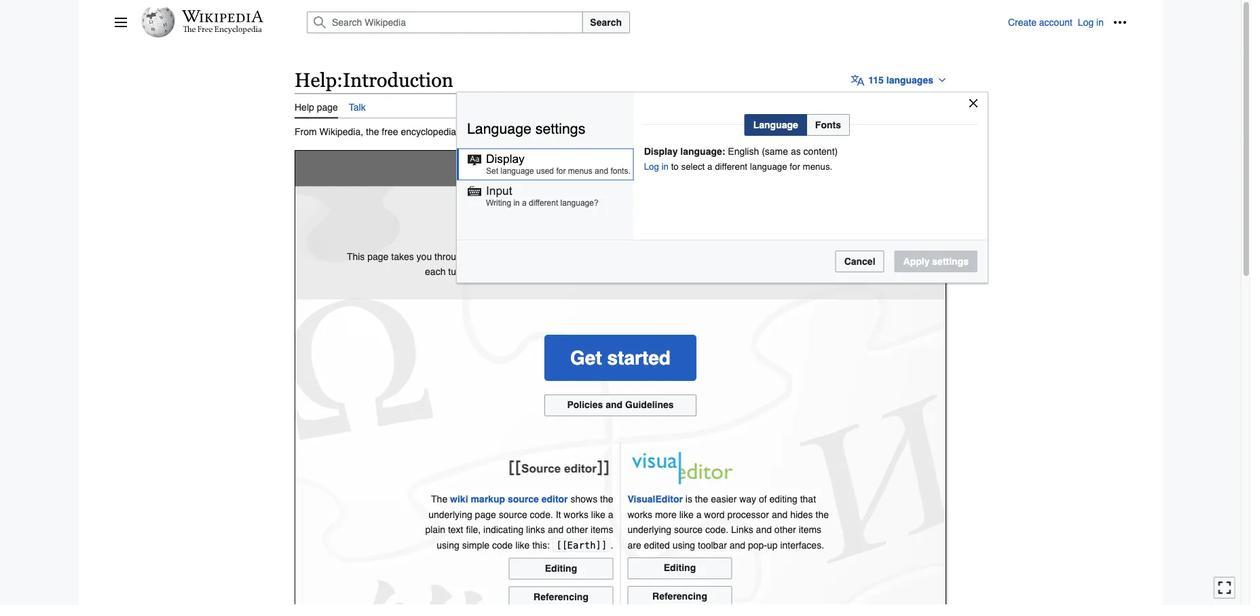 Task type: vqa. For each thing, say whether or not it's contained in the screenshot.
Referencing Link associated with the left EDITING link
yes



Task type: describe. For each thing, give the bounding box(es) containing it.
fonts
[[816, 119, 841, 130]]

language settings
[[467, 120, 586, 137]]

can
[[620, 266, 635, 277]]

this:
[[533, 540, 550, 550]]

fonts.
[[611, 166, 631, 175]]

source up the fonts
[[810, 102, 839, 112]]

display for set
[[486, 152, 525, 165]]

menus
[[568, 166, 593, 175]]

1 horizontal spatial introduction
[[478, 155, 617, 182]]

editing link for rightmost referencing 'link'
[[628, 557, 732, 579]]

wikipedia,
[[320, 126, 363, 137]]

policies
[[567, 399, 603, 410]]

up
[[767, 540, 778, 550]]

cancel
[[845, 256, 876, 267]]

editor
[[542, 494, 568, 505]]

items inside shows the underlying page source code. it works like a plain text file, indicating links and other items using simple code like this:
[[591, 524, 614, 535]]

in inside interested in contributing. it covers all the basics, and each tutorial takes only a few minutes, so you can become a proficient
[[715, 251, 723, 262]]

works for other
[[564, 509, 589, 520]]

display for language:
[[644, 146, 678, 157]]

interested in contributing. it covers all the basics, and each tutorial takes only a few minutes, so you can become a proficient
[[425, 251, 895, 277]]

menu image
[[114, 16, 128, 29]]

free
[[382, 126, 398, 137]]

get started
[[571, 347, 671, 369]]

in inside display language: english (same as content) log in to select a different language for menus.
[[662, 161, 669, 172]]

a inside is the easier way of editing that works more like a word processor and hides the underlying source code. links and other items are edited using toolbar and pop-up interfaces.
[[697, 509, 702, 520]]

editing for rightmost referencing 'link'
[[664, 562, 696, 573]]

minutes,
[[550, 266, 586, 277]]

like down shows
[[591, 509, 606, 520]]

help : introduction
[[295, 69, 453, 91]]

the right hides
[[816, 509, 829, 520]]

to inside main content
[[623, 155, 646, 182]]

talk link
[[349, 93, 366, 117]]

using inside shows the underlying page source code. it works like a plain text file, indicating links and other items using simple code like this:
[[437, 540, 460, 550]]

wiki markup source editor link
[[450, 494, 568, 505]]

guidelines
[[626, 399, 674, 410]]

policies and guidelines
[[567, 399, 674, 410]]

to inside display language: english (same as content) log in to select a different language for menus.
[[671, 161, 679, 172]]

0 horizontal spatial takes
[[391, 251, 414, 262]]

0 horizontal spatial of
[[493, 251, 501, 262]]

writing
[[486, 198, 511, 207]]

way
[[740, 494, 757, 505]]

links
[[526, 524, 545, 535]]

this
[[347, 251, 365, 262]]

the free encyclopedia image
[[183, 26, 262, 35]]

apply
[[904, 256, 930, 267]]

from wikipedia, the free encyclopedia
[[295, 126, 456, 137]]

used
[[537, 166, 554, 175]]

english
[[728, 146, 759, 157]]

hides
[[791, 509, 813, 520]]

content)
[[804, 146, 838, 157]]

shows
[[571, 494, 598, 505]]

the up word
[[695, 494, 709, 505]]

become
[[638, 266, 672, 277]]

indicating
[[484, 524, 524, 535]]

items inside is the easier way of editing that works more like a word processor and hides the underlying source code. links and other items are edited using toolbar and pop-up interfaces.
[[799, 524, 822, 535]]

takes inside interested in contributing. it covers all the basics, and each tutorial takes only a few minutes, so you can become a proficient
[[480, 266, 502, 277]]

the wiki markup source editor
[[431, 494, 568, 505]]

tutorial
[[448, 266, 477, 277]]

covers
[[788, 251, 816, 262]]

is the easier way of editing that works more like a word processor and hides the underlying source code. links and other items are edited using toolbar and pop-up interfaces.
[[628, 494, 829, 550]]

simple
[[462, 540, 490, 550]]

:
[[337, 69, 343, 91]]

like inside is the easier way of editing that works more like a word processor and hides the underlying source code. links and other items are edited using toolbar and pop-up interfaces.
[[680, 509, 694, 520]]

wiki
[[450, 494, 468, 505]]

set
[[486, 166, 498, 175]]

help for help : introduction
[[295, 69, 337, 91]]

different inside display language: english (same as content) log in to select a different language for menus.
[[715, 161, 748, 172]]

create account link
[[1009, 17, 1073, 28]]

plain
[[425, 524, 446, 535]]

a down interested
[[674, 266, 679, 277]]

0 vertical spatial introduction
[[343, 69, 453, 91]]

.
[[611, 540, 614, 550]]

code. inside is the easier way of editing that works more like a word processor and hides the underlying source code. links and other items are edited using toolbar and pop-up interfaces.
[[706, 524, 729, 535]]

wikipedia is made by people like
[[519, 214, 699, 227]]

by
[[621, 214, 634, 227]]

few
[[533, 266, 548, 277]]

fullscreen image
[[1218, 581, 1232, 595]]

get
[[571, 347, 602, 369]]

for inside display set language used for menus and fonts.
[[556, 166, 566, 175]]

at
[[568, 251, 576, 262]]

cancel button
[[836, 251, 885, 272]]

search
[[590, 17, 622, 28]]

page inside shows the underlying page source code. it works like a plain text file, indicating links and other items using simple code like this:
[[475, 509, 496, 520]]

display language: english (same as content) log in to select a different language for menus.
[[644, 146, 838, 172]]

a inside shows the underlying page source code. it works like a plain text file, indicating links and other items using simple code like this:
[[608, 509, 614, 520]]

search button
[[582, 12, 630, 33]]

word
[[705, 509, 725, 520]]

log inside display language: english (same as content) log in to select a different language for menus.
[[644, 161, 659, 172]]

only
[[505, 266, 522, 277]]

language inside display set language used for menus and fonts.
[[501, 166, 534, 175]]

and inside shows the underlying page source code. it works like a plain text file, indicating links and other items using simple code like this:
[[548, 524, 564, 535]]

view source
[[787, 102, 839, 112]]

through
[[435, 251, 467, 262]]

[[earth]]
[[556, 540, 608, 551]]

help page
[[295, 102, 338, 112]]

apply settings button
[[895, 251, 978, 272]]

log in link inside personal tools navigation
[[1078, 17, 1104, 28]]

all
[[818, 251, 828, 262]]

that
[[801, 494, 816, 505]]

0 horizontal spatial you
[[417, 251, 432, 262]]

and down links
[[730, 540, 746, 550]]

115
[[869, 75, 884, 85]]

toolbar
[[698, 540, 727, 550]]

languages
[[887, 75, 934, 85]]

like left this:
[[516, 540, 530, 550]]

1 horizontal spatial referencing link
[[628, 586, 732, 605]]

language:
[[681, 146, 726, 157]]

(same
[[762, 146, 789, 157]]

create
[[1009, 17, 1037, 28]]

aimed
[[539, 251, 565, 262]]

other inside is the easier way of editing that works more like a word processor and hides the underlying source code. links and other items are edited using toolbar and pop-up interfaces.
[[775, 524, 797, 535]]

tutorials
[[503, 251, 537, 262]]

encyclopedia
[[401, 126, 456, 137]]

shows the underlying page source code. it works like a plain text file, indicating links and other items using simple code like this:
[[425, 494, 614, 550]]

the inside shows the underlying page source code. it works like a plain text file, indicating links and other items using simple code like this:
[[600, 494, 614, 505]]

more
[[655, 509, 677, 520]]

for inside display language: english (same as content) log in to select a different language for menus.
[[790, 161, 801, 172]]

help for help page
[[295, 102, 314, 112]]

[[earth]] .
[[556, 540, 614, 551]]

underlying inside shows the underlying page source code. it works like a plain text file, indicating links and other items using simple code like this:
[[429, 509, 473, 520]]

view
[[787, 102, 808, 112]]



Task type: locate. For each thing, give the bounding box(es) containing it.
you
[[417, 251, 432, 262], [602, 266, 617, 277]]

0 horizontal spatial language
[[467, 120, 532, 137]]

policies and guidelines link
[[545, 395, 697, 416]]

0 horizontal spatial works
[[564, 509, 589, 520]]

1 vertical spatial is
[[686, 494, 693, 505]]

1 vertical spatial it
[[556, 509, 561, 520]]

0 vertical spatial takes
[[391, 251, 414, 262]]

source down more
[[674, 524, 703, 535]]

1 vertical spatial different
[[529, 198, 558, 207]]

works down visualeditor link
[[628, 509, 653, 520]]

easier
[[711, 494, 737, 505]]

links
[[731, 524, 754, 535]]

code.
[[530, 509, 553, 520], [706, 524, 729, 535]]

is down wikipedia:visualeditor/user guide image
[[686, 494, 693, 505]]

0 horizontal spatial other
[[567, 524, 588, 535]]

code
[[492, 540, 513, 550]]

2 using from the left
[[673, 540, 696, 550]]

works for underlying
[[628, 509, 653, 520]]

1 horizontal spatial log in link
[[1078, 17, 1104, 28]]

editing link down this:
[[509, 558, 614, 580]]

a left set
[[470, 251, 475, 262]]

wikipedia:visualeditor/user guide image
[[628, 449, 737, 487]]

language button
[[745, 114, 807, 136]]

0 vertical spatial log
[[1078, 17, 1094, 28]]

input writing in a different language?
[[486, 184, 599, 207]]

proficient
[[682, 266, 721, 277]]

1 horizontal spatial editing
[[664, 562, 696, 573]]

log in link right 'fonts.'
[[644, 161, 669, 172]]

1 horizontal spatial code.
[[706, 524, 729, 535]]

is
[[575, 214, 585, 227], [686, 494, 693, 505]]

introduction up the input writing in a different language?
[[478, 155, 617, 182]]

is down language?
[[575, 214, 585, 227]]

and left 'fonts.'
[[595, 166, 609, 175]]

language for language
[[754, 119, 799, 130]]

to up by
[[623, 155, 646, 182]]

for down as at the top
[[790, 161, 801, 172]]

is inside is the easier way of editing that works more like a word processor and hides the underlying source code. links and other items are edited using toolbar and pop-up interfaces.
[[686, 494, 693, 505]]

the right shows
[[600, 494, 614, 505]]

0 horizontal spatial using
[[437, 540, 460, 550]]

1 using from the left
[[437, 540, 460, 550]]

Search Wikipedia search field
[[307, 12, 583, 33]]

0 horizontal spatial underlying
[[429, 509, 473, 520]]

1 horizontal spatial wikipedia
[[653, 155, 763, 182]]

language inside display language: english (same as content) log in to select a different language for menus.
[[750, 161, 788, 172]]

apply settings
[[904, 256, 969, 267]]

the left free
[[366, 126, 379, 137]]

referencing for rightmost referencing 'link'
[[653, 591, 708, 602]]

settings inside button
[[933, 256, 969, 267]]

and
[[595, 166, 609, 175], [879, 251, 895, 262], [606, 399, 623, 410], [772, 509, 788, 520], [548, 524, 564, 535], [756, 524, 772, 535], [730, 540, 746, 550]]

editing down edited
[[664, 562, 696, 573]]

works inside is the easier way of editing that works more like a word processor and hides the underlying source code. links and other items are edited using toolbar and pop-up interfaces.
[[628, 509, 653, 520]]

1 horizontal spatial to
[[671, 161, 679, 172]]

1 vertical spatial log
[[644, 161, 659, 172]]

you right so
[[602, 266, 617, 277]]

0 horizontal spatial referencing link
[[509, 586, 614, 605]]

and up pop-
[[756, 524, 772, 535]]

it left 'covers'
[[780, 251, 785, 262]]

referencing
[[653, 591, 708, 602], [534, 591, 589, 602]]

you inside interested in contributing. it covers all the basics, and each tutorial takes only a few minutes, so you can become a proficient
[[602, 266, 617, 277]]

source
[[810, 102, 839, 112], [508, 494, 539, 505], [499, 509, 527, 520], [674, 524, 703, 535]]

1 vertical spatial introduction
[[478, 155, 617, 182]]

0 horizontal spatial items
[[591, 524, 614, 535]]

the right all
[[831, 251, 844, 262]]

1 vertical spatial wikipedia
[[519, 214, 572, 227]]

different down english
[[715, 161, 748, 172]]

1 horizontal spatial page
[[368, 251, 389, 262]]

referencing down this:
[[534, 591, 589, 602]]

it
[[780, 251, 785, 262], [556, 509, 561, 520]]

display left language:
[[644, 146, 678, 157]]

works inside shows the underlying page source code. it works like a plain text file, indicating links and other items using simple code like this:
[[564, 509, 589, 520]]

code. up links
[[530, 509, 553, 520]]

1 horizontal spatial language
[[750, 161, 788, 172]]

log in and more options image
[[1114, 16, 1127, 29]]

code. down word
[[706, 524, 729, 535]]

code. inside shows the underlying page source code. it works like a plain text file, indicating links and other items using simple code like this:
[[530, 509, 553, 520]]

0 horizontal spatial introduction
[[343, 69, 453, 91]]

set
[[478, 251, 490, 262]]

different down used
[[529, 198, 558, 207]]

for right used
[[556, 166, 566, 175]]

text
[[448, 524, 464, 535]]

help up help page link
[[295, 69, 337, 91]]

log inside personal tools navigation
[[1078, 17, 1094, 28]]

1 horizontal spatial display
[[644, 146, 678, 157]]

using
[[437, 540, 460, 550], [673, 540, 696, 550]]

it inside shows the underlying page source code. it works like a plain text file, indicating links and other items using simple code like this:
[[556, 509, 561, 520]]

interfaces.
[[781, 540, 825, 550]]

0 horizontal spatial different
[[529, 198, 558, 207]]

help page link
[[295, 93, 338, 119]]

and right basics,
[[879, 251, 895, 262]]

2 help from the top
[[295, 102, 314, 112]]

so
[[589, 266, 599, 277]]

basics,
[[846, 251, 876, 262]]

1 vertical spatial code.
[[706, 524, 729, 535]]

processor
[[728, 509, 770, 520]]

1 horizontal spatial other
[[775, 524, 797, 535]]

page for this
[[368, 251, 389, 262]]

editing link for leftmost referencing 'link'
[[509, 558, 614, 580]]

help up from
[[295, 102, 314, 112]]

display up set
[[486, 152, 525, 165]]

0 horizontal spatial display
[[486, 152, 525, 165]]

each
[[425, 266, 446, 277]]

2 items from the left
[[799, 524, 822, 535]]

introduction
[[343, 69, 453, 91], [478, 155, 617, 182]]

display set language used for menus and fonts.
[[486, 152, 631, 175]]

language inside "button"
[[754, 119, 799, 130]]

display inside display language: english (same as content) log in to select a different language for menus.
[[644, 146, 678, 157]]

language right set
[[501, 166, 534, 175]]

settings up display set language used for menus and fonts.
[[536, 120, 586, 137]]

1 horizontal spatial of
[[759, 494, 767, 505]]

1 horizontal spatial for
[[790, 161, 801, 172]]

people
[[637, 214, 674, 227]]

you up each on the left of the page
[[417, 251, 432, 262]]

source down wiki markup source editor link
[[499, 509, 527, 520]]

using right edited
[[673, 540, 696, 550]]

1 vertical spatial you
[[602, 266, 617, 277]]

0 horizontal spatial it
[[556, 509, 561, 520]]

settings right the apply
[[933, 256, 969, 267]]

in inside the input writing in a different language?
[[514, 198, 520, 207]]

1 help from the top
[[295, 69, 337, 91]]

0 horizontal spatial code.
[[530, 509, 553, 520]]

0 vertical spatial wikipedia
[[653, 155, 763, 182]]

editing for leftmost referencing 'link'
[[545, 563, 577, 573]]

0 vertical spatial page
[[317, 102, 338, 112]]

language up set
[[467, 120, 532, 137]]

takes
[[391, 251, 414, 262], [480, 266, 502, 277]]

different inside the input writing in a different language?
[[529, 198, 558, 207]]

of right way
[[759, 494, 767, 505]]

1 horizontal spatial settings
[[933, 256, 969, 267]]

1 vertical spatial help
[[295, 102, 314, 112]]

underlying
[[429, 509, 473, 520], [628, 524, 672, 535]]

0 horizontal spatial for
[[556, 166, 566, 175]]

language progressive image
[[851, 73, 865, 87]]

takes down set
[[480, 266, 502, 277]]

a up .
[[608, 509, 614, 520]]

1 horizontal spatial items
[[799, 524, 822, 535]]

introduction to wikipedia
[[478, 155, 763, 182]]

editing link down edited
[[628, 557, 732, 579]]

1 horizontal spatial using
[[673, 540, 696, 550]]

view source link
[[787, 93, 839, 117]]

1 horizontal spatial you
[[602, 266, 617, 277]]

are
[[628, 540, 642, 550]]

account
[[1040, 17, 1073, 28]]

help:wikitext image
[[505, 449, 614, 487]]

1 items from the left
[[591, 524, 614, 535]]

using inside is the easier way of editing that works more like a word processor and hides the underlying source code. links and other items are edited using toolbar and pop-up interfaces.
[[673, 540, 696, 550]]

1 horizontal spatial language
[[754, 119, 799, 130]]

other
[[567, 524, 588, 535], [775, 524, 797, 535]]

works down shows
[[564, 509, 589, 520]]

editing down this:
[[545, 563, 577, 573]]

1 other from the left
[[567, 524, 588, 535]]

and right policies
[[606, 399, 623, 410]]

like right more
[[680, 509, 694, 520]]

1 vertical spatial underlying
[[628, 524, 672, 535]]

the
[[431, 494, 448, 505]]

page down markup on the bottom of page
[[475, 509, 496, 520]]

referencing for leftmost referencing 'link'
[[534, 591, 589, 602]]

page for help
[[317, 102, 338, 112]]

wikipedia image
[[182, 10, 264, 22]]

get started link
[[545, 335, 697, 381]]

a right writing
[[522, 198, 527, 207]]

display inside display set language used for menus and fonts.
[[486, 152, 525, 165]]

0 horizontal spatial settings
[[536, 120, 586, 137]]

in left select
[[662, 161, 669, 172]]

takes right this
[[391, 251, 414, 262]]

2 horizontal spatial page
[[475, 509, 496, 520]]

log in link left log in and more options icon
[[1078, 17, 1104, 28]]

like
[[677, 214, 696, 227], [591, 509, 606, 520], [680, 509, 694, 520], [516, 540, 530, 550]]

items up the interfaces.
[[799, 524, 822, 535]]

a inside display language: english (same as content) log in to select a different language for menus.
[[708, 161, 713, 172]]

edited
[[644, 540, 670, 550]]

log
[[1078, 17, 1094, 28], [644, 161, 659, 172]]

using down text
[[437, 540, 460, 550]]

1 horizontal spatial different
[[715, 161, 748, 172]]

language?
[[561, 198, 599, 207]]

1 horizontal spatial takes
[[480, 266, 502, 277]]

other inside shows the underlying page source code. it works like a plain text file, indicating links and other items using simple code like this:
[[567, 524, 588, 535]]

0 vertical spatial help
[[295, 69, 337, 91]]

0 vertical spatial you
[[417, 251, 432, 262]]

and inside interested in contributing. it covers all the basics, and each tutorial takes only a few minutes, so you can become a proficient
[[879, 251, 895, 262]]

0 horizontal spatial language
[[501, 166, 534, 175]]

introduction to wikipedia main content
[[289, 61, 955, 605]]

and right links
[[548, 524, 564, 535]]

underlying up text
[[429, 509, 473, 520]]

file,
[[466, 524, 481, 535]]

1 vertical spatial page
[[368, 251, 389, 262]]

in right writing
[[514, 198, 520, 207]]

Search search field
[[291, 12, 1009, 33]]

of right set
[[493, 251, 501, 262]]

personal tools navigation
[[1009, 12, 1131, 33]]

2 other from the left
[[775, 524, 797, 535]]

and down editing
[[772, 509, 788, 520]]

the
[[366, 126, 379, 137], [831, 251, 844, 262], [600, 494, 614, 505], [695, 494, 709, 505], [816, 509, 829, 520]]

settings for language settings
[[536, 120, 586, 137]]

0 horizontal spatial is
[[575, 214, 585, 227]]

1 horizontal spatial underlying
[[628, 524, 672, 535]]

in up proficient
[[715, 251, 723, 262]]

source left editor
[[508, 494, 539, 505]]

page right this
[[368, 251, 389, 262]]

settings for apply settings
[[933, 256, 969, 267]]

pop-
[[748, 540, 767, 550]]

other up up
[[775, 524, 797, 535]]

other up [[earth]]
[[567, 524, 588, 535]]

1 horizontal spatial log
[[1078, 17, 1094, 28]]

1 vertical spatial settings
[[933, 256, 969, 267]]

source inside shows the underlying page source code. it works like a plain text file, indicating links and other items using simple code like this:
[[499, 509, 527, 520]]

1 works from the left
[[564, 509, 589, 520]]

language down (same
[[750, 161, 788, 172]]

wikipedia up people like link
[[653, 155, 763, 182]]

0 horizontal spatial log in link
[[644, 161, 669, 172]]

1 horizontal spatial referencing
[[653, 591, 708, 602]]

wikipedia
[[653, 155, 763, 182], [519, 214, 572, 227]]

0 horizontal spatial wikipedia
[[519, 214, 572, 227]]

2 vertical spatial page
[[475, 509, 496, 520]]

0 horizontal spatial to
[[623, 155, 646, 182]]

for
[[790, 161, 801, 172], [556, 166, 566, 175]]

0 vertical spatial underlying
[[429, 509, 473, 520]]

menus.
[[803, 161, 833, 172]]

0 vertical spatial of
[[493, 251, 501, 262]]

in inside personal tools navigation
[[1097, 17, 1104, 28]]

introduction up talk link
[[343, 69, 453, 91]]

markup
[[471, 494, 505, 505]]

a right select
[[708, 161, 713, 172]]

and inside display set language used for menus and fonts.
[[595, 166, 609, 175]]

1 vertical spatial of
[[759, 494, 767, 505]]

a left few
[[525, 266, 530, 277]]

the inside interested in contributing. it covers all the basics, and each tutorial takes only a few minutes, so you can become a proficient
[[831, 251, 844, 262]]

0 horizontal spatial page
[[317, 102, 338, 112]]

0 horizontal spatial editing
[[545, 563, 577, 573]]

0 vertical spatial settings
[[536, 120, 586, 137]]

it inside interested in contributing. it covers all the basics, and each tutorial takes only a few minutes, so you can become a proficient
[[780, 251, 785, 262]]

items
[[591, 524, 614, 535], [799, 524, 822, 535]]

items up .
[[591, 524, 614, 535]]

like right the people
[[677, 214, 696, 227]]

interested
[[671, 251, 713, 262]]

0 horizontal spatial editing link
[[509, 558, 614, 580]]

talk
[[349, 102, 366, 112]]

and inside policies and guidelines link
[[606, 399, 623, 410]]

fonts button
[[807, 114, 850, 136]]

underlying inside is the easier way of editing that works more like a word processor and hides the underlying source code. links and other items are edited using toolbar and pop-up interfaces.
[[628, 524, 672, 535]]

a left word
[[697, 509, 702, 520]]

0 vertical spatial log in link
[[1078, 17, 1104, 28]]

0 vertical spatial it
[[780, 251, 785, 262]]

1 vertical spatial takes
[[480, 266, 502, 277]]

1 horizontal spatial editing link
[[628, 557, 732, 579]]

0 horizontal spatial log
[[644, 161, 659, 172]]

source inside is the easier way of editing that works more like a word processor and hides the underlying source code. links and other items are edited using toolbar and pop-up interfaces.
[[674, 524, 703, 535]]

a
[[708, 161, 713, 172], [522, 198, 527, 207], [470, 251, 475, 262], [525, 266, 530, 277], [674, 266, 679, 277], [608, 509, 614, 520], [697, 509, 702, 520]]

editing
[[770, 494, 798, 505]]

editing
[[664, 562, 696, 573], [545, 563, 577, 573]]

of inside is the easier way of editing that works more like a word processor and hides the underlying source code. links and other items are edited using toolbar and pop-up interfaces.
[[759, 494, 767, 505]]

it down editor
[[556, 509, 561, 520]]

log right 'fonts.'
[[644, 161, 659, 172]]

people like link
[[637, 214, 720, 227]]

0 vertical spatial is
[[575, 214, 585, 227]]

1 horizontal spatial it
[[780, 251, 785, 262]]

language up (same
[[754, 119, 799, 130]]

language for language settings
[[467, 120, 532, 137]]

0 vertical spatial different
[[715, 161, 748, 172]]

made
[[588, 214, 618, 227]]

from
[[295, 126, 317, 137]]

0 horizontal spatial referencing
[[534, 591, 589, 602]]

to left select
[[671, 161, 679, 172]]

help
[[295, 69, 337, 91], [295, 102, 314, 112]]

referencing link down edited
[[628, 586, 732, 605]]

2 works from the left
[[628, 509, 653, 520]]

log right account
[[1078, 17, 1094, 28]]

referencing down edited
[[653, 591, 708, 602]]

underlying up edited
[[628, 524, 672, 535]]

in left log in and more options icon
[[1097, 17, 1104, 28]]

1 horizontal spatial works
[[628, 509, 653, 520]]

page up wikipedia,
[[317, 102, 338, 112]]

referencing link down this:
[[509, 586, 614, 605]]

to
[[623, 155, 646, 182], [671, 161, 679, 172]]

1 vertical spatial log in link
[[644, 161, 669, 172]]

1 horizontal spatial is
[[686, 494, 693, 505]]

a inside the input writing in a different language?
[[522, 198, 527, 207]]

0 vertical spatial code.
[[530, 509, 553, 520]]

started
[[608, 347, 671, 369]]

referencing link
[[628, 586, 732, 605], [509, 586, 614, 605]]

wikipedia down the input writing in a different language?
[[519, 214, 572, 227]]



